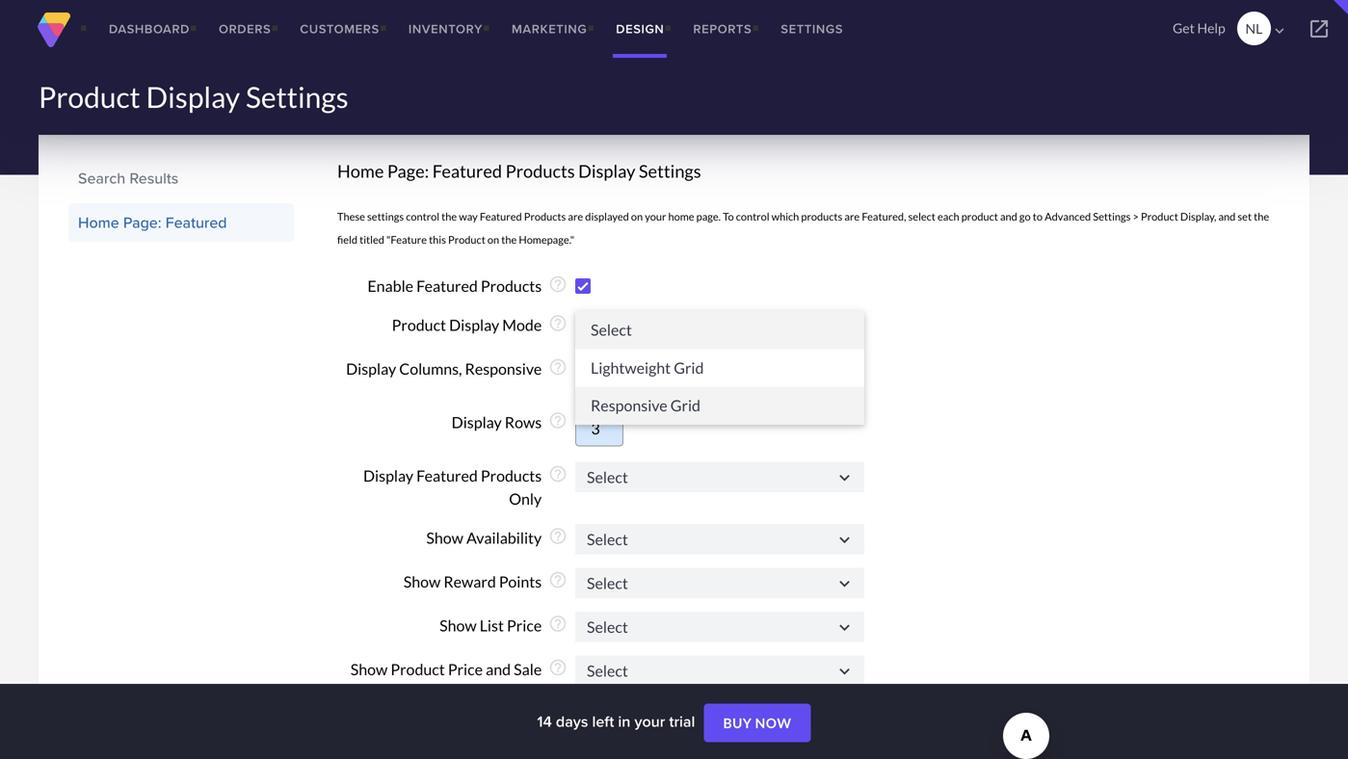 Task type: describe. For each thing, give the bounding box(es) containing it.
page.
[[696, 210, 721, 223]]

this
[[429, 233, 446, 246]]

show list price help_outline
[[440, 614, 568, 635]]

2 are from the left
[[845, 210, 860, 223]]

product inside product display mode help_outline
[[392, 316, 446, 335]]

lightweight grid
[[591, 358, 704, 377]]

 for show list price help_outline
[[835, 618, 855, 638]]

settings down the customers
[[246, 80, 349, 114]]

featured,
[[862, 210, 906, 223]]

1 vertical spatial responsive
[[591, 396, 668, 415]]

to
[[1033, 210, 1043, 223]]

inventory
[[409, 20, 483, 38]]

homepage."
[[519, 233, 574, 246]]

 for show product price and sale price help_outline
[[835, 662, 855, 682]]

your inside these settings control the way featured products are displayed on your home page. to control which products are featured, select each product and go to advanced settings > product display, and set the field titled "feature this product on the homepage."
[[645, 210, 666, 223]]

settings right the "reports"
[[781, 20, 843, 38]]

in
[[618, 710, 631, 733]]

search results
[[78, 167, 179, 189]]

1 control from the left
[[406, 210, 440, 223]]

show reward points help_outline
[[404, 571, 568, 591]]

grid for lightweight grid
[[674, 358, 704, 377]]

only
[[509, 490, 542, 509]]

show for show availability help_outline
[[426, 529, 463, 547]]

show for show list price help_outline
[[440, 616, 477, 635]]

reports
[[693, 20, 752, 38]]

left
[[592, 710, 614, 733]]

go
[[1020, 210, 1031, 223]]

days
[[556, 710, 588, 733]]

show you save help_outline
[[442, 720, 568, 741]]

design
[[616, 20, 664, 38]]

points
[[499, 573, 542, 591]]

settings up home at the top
[[639, 160, 701, 182]]

product inside show product price and sale price help_outline
[[391, 660, 445, 679]]


[[1308, 17, 1331, 40]]

now
[[755, 715, 792, 732]]

list
[[480, 616, 504, 635]]


[[1271, 22, 1288, 40]]

get
[[1173, 20, 1195, 36]]

display,
[[1181, 210, 1217, 223]]

featured inside home page: featured link
[[165, 211, 227, 234]]

show availability help_outline
[[426, 527, 568, 547]]

2 control from the left
[[736, 210, 770, 223]]

lightweight
[[591, 358, 671, 377]]

display inside display rows help_outline
[[452, 413, 502, 432]]

featured inside display featured products only help_outline
[[416, 467, 478, 485]]

get help
[[1173, 20, 1226, 36]]

nl
[[1246, 20, 1263, 37]]

2 horizontal spatial the
[[1254, 210, 1269, 223]]

sale
[[514, 660, 542, 679]]

display rows help_outline
[[452, 411, 568, 432]]

set
[[1238, 210, 1252, 223]]

 for display featured products only help_outline
[[835, 468, 855, 488]]

featured inside these settings control the way featured products are displayed on your home page. to control which products are featured, select each product and go to advanced settings > product display, and set the field titled "feature this product on the homepage."
[[480, 210, 522, 223]]

show for show you save help_outline
[[442, 722, 479, 741]]

1 vertical spatial your
[[635, 710, 665, 733]]

each
[[938, 210, 960, 223]]

way
[[459, 210, 478, 223]]

orders
[[219, 20, 271, 38]]

show product price and sale price help_outline
[[351, 658, 568, 702]]

select
[[908, 210, 936, 223]]

field
[[337, 233, 358, 246]]

reward
[[444, 573, 496, 591]]

help_outline inside enable featured products help_outline
[[548, 275, 568, 294]]

2 vertical spatial price
[[507, 683, 542, 702]]

responsive inside display columns, responsive help_outline
[[465, 360, 542, 378]]

titled
[[360, 233, 384, 246]]

products
[[801, 210, 843, 223]]

1 horizontal spatial the
[[501, 233, 517, 246]]

product display mode help_outline
[[392, 314, 568, 335]]

display inside display columns, responsive help_outline
[[346, 360, 396, 378]]

and inside show product price and sale price help_outline
[[486, 660, 511, 679]]

display columns, responsive help_outline
[[346, 358, 568, 378]]

display inside display featured products only help_outline
[[363, 467, 414, 485]]

product display settings
[[39, 80, 349, 114]]

help_outline inside display featured products only help_outline
[[548, 465, 568, 484]]

these settings control the way featured products are displayed on your home page. to control which products are featured, select each product and go to advanced settings > product display, and set the field titled "feature this product on the homepage."
[[337, 210, 1269, 246]]

product
[[962, 210, 998, 223]]

grid for responsive grid
[[671, 396, 701, 415]]



Task type: locate. For each thing, give the bounding box(es) containing it.
1 vertical spatial grid
[[671, 396, 701, 415]]

trial
[[669, 710, 695, 733]]

buy now link
[[704, 704, 811, 743]]

1 horizontal spatial and
[[1000, 210, 1018, 223]]

1 are from the left
[[568, 210, 583, 223]]

1 horizontal spatial are
[[845, 210, 860, 223]]

show inside the show list price help_outline
[[440, 616, 477, 635]]

0 vertical spatial page:
[[387, 160, 429, 182]]

show for show reward points help_outline
[[404, 573, 441, 591]]

settings
[[367, 210, 404, 223]]

are left displayed
[[568, 210, 583, 223]]

nl 
[[1246, 20, 1288, 40]]

14
[[537, 710, 552, 733]]

are right products
[[845, 210, 860, 223]]

help_outline inside show product price and sale price help_outline
[[548, 658, 568, 678]]

settings inside these settings control the way featured products are displayed on your home page. to control which products are featured, select each product and go to advanced settings > product display, and set the field titled "feature this product on the homepage."
[[1093, 210, 1131, 223]]

help_outline right sale
[[548, 658, 568, 678]]

settings left the >
[[1093, 210, 1131, 223]]

featured
[[432, 160, 502, 182], [480, 210, 522, 223], [165, 211, 227, 234], [416, 467, 478, 485]]

products inside display featured products only help_outline
[[481, 467, 542, 485]]

page: for home page: featured
[[123, 211, 162, 234]]

 link
[[1291, 0, 1348, 58]]

buy now
[[723, 715, 792, 732]]

0 vertical spatial your
[[645, 210, 666, 223]]

1 vertical spatial price
[[448, 660, 483, 679]]

select
[[591, 321, 632, 339]]

home up these
[[337, 160, 384, 182]]

0 horizontal spatial responsive
[[465, 360, 542, 378]]

2  from the top
[[835, 530, 855, 550]]

8 help_outline from the top
[[548, 614, 568, 634]]

products
[[506, 160, 575, 182], [524, 210, 566, 223], [481, 277, 542, 296], [481, 467, 542, 485]]

home for home page: featured
[[78, 211, 119, 234]]

control up this
[[406, 210, 440, 223]]

0 horizontal spatial the
[[442, 210, 457, 223]]

and left sale
[[486, 660, 511, 679]]

control right to
[[736, 210, 770, 223]]

help_outline inside display rows help_outline
[[548, 411, 568, 430]]

the left 'homepage."'
[[501, 233, 517, 246]]

10 help_outline from the top
[[548, 720, 568, 740]]

0 vertical spatial price
[[507, 616, 542, 635]]

products inside these settings control the way featured products are displayed on your home page. to control which products are featured, select each product and go to advanced settings > product display, and set the field titled "feature this product on the homepage."
[[524, 210, 566, 223]]

help_outline inside show availability help_outline
[[548, 527, 568, 546]]

dashboard link
[[94, 0, 204, 58]]

help_outline down display rows help_outline
[[548, 465, 568, 484]]

1 help_outline from the top
[[548, 275, 568, 294]]

2 horizontal spatial and
[[1219, 210, 1236, 223]]

1 vertical spatial home
[[78, 211, 119, 234]]

3 help_outline from the top
[[548, 358, 568, 377]]

price for help_outline
[[507, 616, 542, 635]]

home down search
[[78, 211, 119, 234]]

search
[[78, 167, 126, 189]]

responsive grid
[[591, 396, 701, 415]]

help_outline right availability
[[548, 527, 568, 546]]

5  from the top
[[835, 662, 855, 682]]

1 vertical spatial on
[[488, 233, 499, 246]]

home for home page: featured products display settings
[[337, 160, 384, 182]]

0 horizontal spatial and
[[486, 660, 511, 679]]

and left set
[[1219, 210, 1236, 223]]

price down sale
[[507, 683, 542, 702]]

are
[[568, 210, 583, 223], [845, 210, 860, 223]]

>
[[1133, 210, 1139, 223]]

buy
[[723, 715, 752, 732]]

1  from the top
[[835, 468, 855, 488]]

4 help_outline from the top
[[548, 411, 568, 430]]

4  from the top
[[835, 618, 855, 638]]

mode
[[502, 316, 542, 335]]

0 vertical spatial home
[[337, 160, 384, 182]]

product
[[39, 80, 140, 114], [63, 97, 151, 127], [1141, 210, 1179, 223], [448, 233, 486, 246], [392, 316, 446, 335], [391, 660, 445, 679]]

price down list
[[448, 660, 483, 679]]

featured up way
[[432, 160, 502, 182]]

 for show reward points help_outline
[[835, 574, 855, 594]]

help_outline inside show you save help_outline
[[548, 720, 568, 740]]

featured down search results link
[[165, 211, 227, 234]]

0 vertical spatial on
[[631, 210, 643, 223]]

featured right way
[[480, 210, 522, 223]]

and
[[1000, 210, 1018, 223], [1219, 210, 1236, 223], [486, 660, 511, 679]]

0 vertical spatial responsive
[[465, 360, 542, 378]]

home
[[337, 160, 384, 182], [78, 211, 119, 234]]

None text field
[[575, 462, 865, 493], [575, 524, 865, 555], [575, 568, 865, 599], [575, 656, 865, 686], [575, 462, 865, 493], [575, 524, 865, 555], [575, 568, 865, 599], [575, 656, 865, 686]]

price for and
[[448, 660, 483, 679]]

help_outline down 'homepage."'
[[548, 275, 568, 294]]

help_outline right the rows
[[548, 411, 568, 430]]

dashboard
[[109, 20, 190, 38]]

availability
[[466, 529, 542, 547]]

0 vertical spatial grid
[[674, 358, 704, 377]]

which
[[772, 210, 799, 223]]

0 horizontal spatial on
[[488, 233, 499, 246]]

help_outline inside the show list price help_outline
[[548, 614, 568, 634]]

6 help_outline from the top
[[548, 527, 568, 546]]

columns,
[[399, 360, 462, 378]]

and left go
[[1000, 210, 1018, 223]]

show
[[426, 529, 463, 547], [404, 573, 441, 591], [440, 616, 477, 635], [351, 660, 388, 679], [442, 722, 479, 741]]

show inside show availability help_outline
[[426, 529, 463, 547]]

price
[[507, 616, 542, 635], [448, 660, 483, 679], [507, 683, 542, 702]]

the left way
[[442, 210, 457, 223]]

1 horizontal spatial page:
[[387, 160, 429, 182]]

the
[[442, 210, 457, 223], [1254, 210, 1269, 223], [501, 233, 517, 246]]

display inside product display mode help_outline
[[449, 316, 499, 335]]

5 help_outline from the top
[[548, 465, 568, 484]]

displayed
[[585, 210, 629, 223]]

home page: featured products display settings
[[337, 160, 701, 182]]

3  from the top
[[835, 574, 855, 594]]

help_outline
[[548, 275, 568, 294], [548, 314, 568, 333], [548, 358, 568, 377], [548, 411, 568, 430], [548, 465, 568, 484], [548, 527, 568, 546], [548, 571, 568, 590], [548, 614, 568, 634], [548, 658, 568, 678], [548, 720, 568, 740]]

your left home at the top
[[645, 210, 666, 223]]

 for show availability help_outline
[[835, 530, 855, 550]]

9 help_outline from the top
[[548, 658, 568, 678]]

responsive down the mode
[[465, 360, 542, 378]]

results
[[129, 167, 179, 189]]

1 vertical spatial page:
[[123, 211, 162, 234]]

on right displayed
[[631, 210, 643, 223]]

help_outline inside display columns, responsive help_outline
[[548, 358, 568, 377]]

on up enable featured products help_outline
[[488, 233, 499, 246]]

1 horizontal spatial on
[[631, 210, 643, 223]]

help_outline up display rows help_outline
[[548, 358, 568, 377]]

0 horizontal spatial control
[[406, 210, 440, 223]]

you
[[482, 722, 507, 741]]

7 help_outline from the top
[[548, 571, 568, 590]]

help_outline right list
[[548, 614, 568, 634]]

lists
[[156, 97, 206, 127]]

0 horizontal spatial page:
[[123, 211, 162, 234]]

show inside show reward points help_outline
[[404, 573, 441, 591]]

1 horizontal spatial control
[[736, 210, 770, 223]]

your
[[645, 210, 666, 223], [635, 710, 665, 733]]

0 horizontal spatial home
[[78, 211, 119, 234]]

rows
[[505, 413, 542, 432]]

featured up show availability help_outline
[[416, 467, 478, 485]]

customers
[[300, 20, 380, 38]]

0 horizontal spatial are
[[568, 210, 583, 223]]

home page: featured link
[[78, 206, 284, 239]]

responsive
[[465, 360, 542, 378], [591, 396, 668, 415]]

the right set
[[1254, 210, 1269, 223]]

2 help_outline from the top
[[548, 314, 568, 333]]

page: for home page: featured products display settings
[[387, 160, 429, 182]]

page: down the results in the top of the page
[[123, 211, 162, 234]]

on
[[631, 210, 643, 223], [488, 233, 499, 246]]

search results link
[[78, 162, 284, 195]]

display
[[146, 80, 240, 114], [578, 160, 635, 182], [449, 316, 499, 335], [346, 360, 396, 378], [452, 413, 502, 432], [363, 467, 414, 485]]

settings
[[781, 20, 843, 38], [246, 80, 349, 114], [639, 160, 701, 182], [1093, 210, 1131, 223]]

home page: featured
[[78, 211, 227, 234]]

product lists
[[63, 97, 206, 127]]

help_outline inside show reward points help_outline
[[548, 571, 568, 590]]

display featured products only help_outline
[[363, 465, 568, 509]]

show for show product price and sale price help_outline
[[351, 660, 388, 679]]

your right the in
[[635, 710, 665, 733]]

page: up settings
[[387, 160, 429, 182]]

to
[[723, 210, 734, 223]]

products inside enable featured products help_outline
[[481, 277, 542, 296]]

grid down lightweight grid
[[671, 396, 701, 415]]

None text field
[[575, 411, 624, 447], [575, 612, 865, 642], [575, 411, 624, 447], [575, 612, 865, 642]]

marketing
[[512, 20, 587, 38]]

grid
[[674, 358, 704, 377], [671, 396, 701, 415]]

help_outline right the points
[[548, 571, 568, 590]]

responsive down lightweight
[[591, 396, 668, 415]]

page:
[[387, 160, 429, 182], [123, 211, 162, 234]]

"feature
[[386, 233, 427, 246]]

help
[[1198, 20, 1226, 36]]

control
[[406, 210, 440, 223], [736, 210, 770, 223]]

show inside show product price and sale price help_outline
[[351, 660, 388, 679]]

these
[[337, 210, 365, 223]]

price inside the show list price help_outline
[[507, 616, 542, 635]]

1 horizontal spatial home
[[337, 160, 384, 182]]

advanced
[[1045, 210, 1091, 223]]

show inside show you save help_outline
[[442, 722, 479, 741]]


[[835, 468, 855, 488], [835, 530, 855, 550], [835, 574, 855, 594], [835, 618, 855, 638], [835, 662, 855, 682]]

home
[[668, 210, 694, 223]]

grid up responsive grid
[[674, 358, 704, 377]]

enable featured products help_outline
[[368, 275, 568, 296]]

14 days left in your trial
[[537, 710, 699, 733]]

1 horizontal spatial responsive
[[591, 396, 668, 415]]

help_outline inside product display mode help_outline
[[548, 314, 568, 333]]

enable featured
[[368, 277, 478, 296]]

help_outline right the mode
[[548, 314, 568, 333]]

price right list
[[507, 616, 542, 635]]

save
[[510, 722, 542, 741]]

help_outline right the save
[[548, 720, 568, 740]]



Task type: vqa. For each thing, say whether or not it's contained in the screenshot.
Export corresponding to Export as Unicode
no



